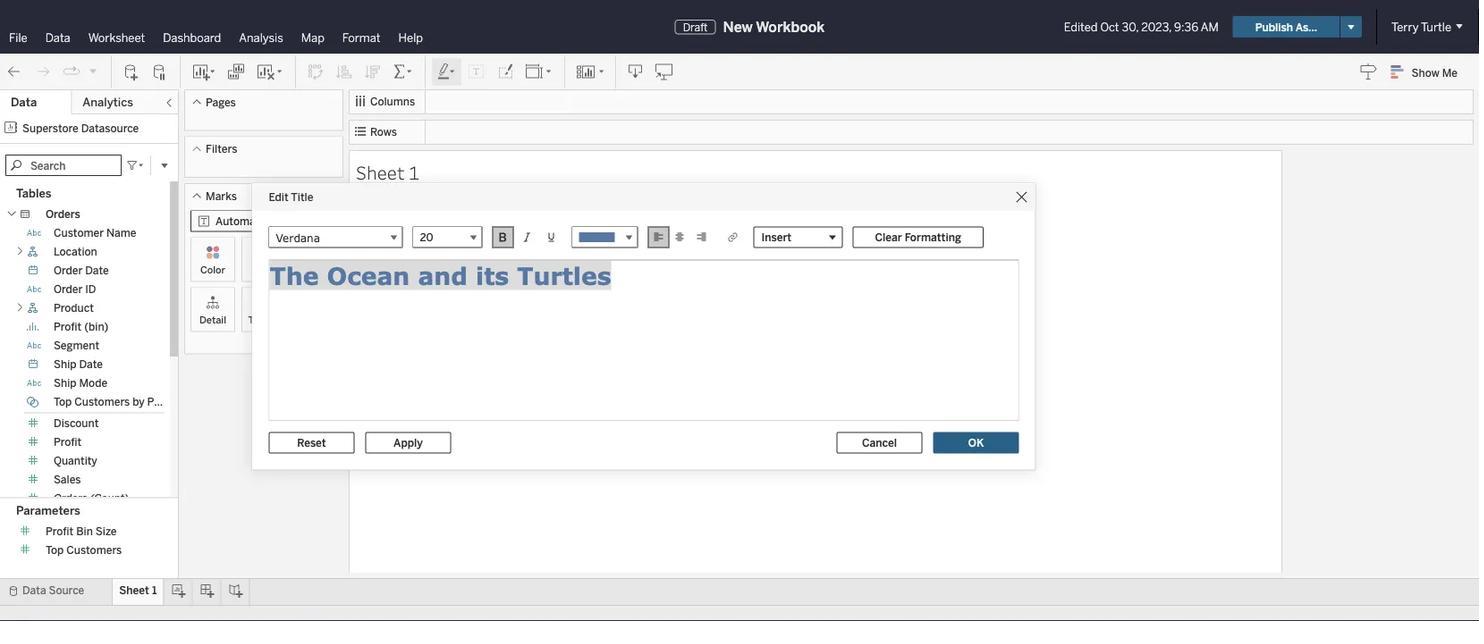 Task type: vqa. For each thing, say whether or not it's contained in the screenshot.
'Duplicate' Icon
yes



Task type: locate. For each thing, give the bounding box(es) containing it.
customers for top customers by profit
[[74, 396, 130, 409]]

parameters
[[16, 504, 80, 518]]

0 horizontal spatial sheet 1
[[119, 585, 157, 598]]

turtle
[[1422, 20, 1452, 34]]

new workbook
[[723, 18, 825, 35]]

swap rows and columns image
[[307, 63, 325, 81]]

2 order from the top
[[54, 283, 83, 296]]

sheet 1
[[356, 160, 420, 184], [119, 585, 157, 598]]

0 horizontal spatial size
[[96, 525, 117, 538]]

order date
[[54, 264, 109, 277]]

0 vertical spatial sheet
[[356, 160, 405, 184]]

am
[[1201, 20, 1219, 34]]

order
[[54, 264, 83, 277], [54, 283, 83, 296]]

size right bin
[[96, 525, 117, 538]]

2 ship from the top
[[54, 377, 77, 390]]

1 vertical spatial order
[[54, 283, 83, 296]]

size up tooltip
[[254, 264, 274, 276]]

bin
[[76, 525, 93, 538]]

columns
[[370, 95, 415, 108]]

date up mode
[[79, 358, 103, 371]]

file
[[9, 30, 27, 45]]

profit for profit
[[54, 436, 82, 449]]

data up replay animation image
[[45, 30, 70, 45]]

0 vertical spatial ship
[[54, 358, 77, 371]]

publish as...
[[1256, 20, 1318, 33]]

0 vertical spatial customers
[[74, 396, 130, 409]]

worksheet
[[88, 30, 145, 45]]

1 vertical spatial date
[[79, 358, 103, 371]]

profit bin size
[[46, 525, 117, 538]]

location
[[54, 246, 97, 259]]

show me
[[1412, 66, 1458, 79]]

order up product
[[54, 283, 83, 296]]

2 vertical spatial data
[[22, 585, 46, 598]]

0 vertical spatial date
[[85, 264, 109, 277]]

data guide image
[[1360, 63, 1378, 81]]

data down undo 'image'
[[11, 95, 37, 110]]

product
[[54, 302, 94, 315]]

1 vertical spatial ship
[[54, 377, 77, 390]]

1 right source
[[152, 585, 157, 598]]

ship down ship date
[[54, 377, 77, 390]]

0 vertical spatial 1
[[409, 160, 420, 184]]

data
[[45, 30, 70, 45], [11, 95, 37, 110], [22, 585, 46, 598]]

orders down sales
[[54, 493, 87, 505]]

0 horizontal spatial sheet
[[119, 585, 149, 598]]

1 horizontal spatial 1
[[409, 160, 420, 184]]

format workbook image
[[497, 63, 514, 81]]

datasource
[[81, 122, 139, 135]]

1 vertical spatial top
[[46, 544, 64, 557]]

formatting
[[905, 231, 962, 244]]

discount
[[54, 417, 99, 430]]

segment
[[54, 340, 99, 353]]

ship down "segment"
[[54, 358, 77, 371]]

top
[[54, 396, 72, 409], [46, 544, 64, 557]]

date for ship date
[[79, 358, 103, 371]]

0 vertical spatial orders
[[46, 208, 80, 221]]

ok
[[969, 437, 984, 450]]

profit up quantity at the bottom of the page
[[54, 436, 82, 449]]

show/hide cards image
[[576, 63, 605, 81]]

sheet down top customers
[[119, 585, 149, 598]]

customers down mode
[[74, 396, 130, 409]]

quantity
[[54, 455, 97, 468]]

duplicate image
[[227, 63, 245, 81]]

ship mode
[[54, 377, 107, 390]]

clear
[[875, 231, 903, 244]]

1 vertical spatial customers
[[66, 544, 122, 557]]

sheet
[[356, 160, 405, 184], [119, 585, 149, 598]]

1 vertical spatial sheet
[[119, 585, 149, 598]]

1 horizontal spatial sheet 1
[[356, 160, 420, 184]]

pause auto updates image
[[151, 63, 169, 81]]

1 order from the top
[[54, 264, 83, 277]]

1
[[409, 160, 420, 184], [152, 585, 157, 598]]

edit
[[269, 191, 289, 204]]

customer name
[[54, 227, 136, 240]]

1 horizontal spatial sheet
[[356, 160, 405, 184]]

color
[[200, 264, 225, 276]]

ship
[[54, 358, 77, 371], [54, 377, 77, 390]]

show labels image
[[468, 63, 486, 81]]

top down profit bin size
[[46, 544, 64, 557]]

sheet down rows
[[356, 160, 405, 184]]

order id
[[54, 283, 96, 296]]

0 horizontal spatial 1
[[152, 585, 157, 598]]

profit right by
[[147, 396, 175, 409]]

orders up customer
[[46, 208, 80, 221]]

profit
[[54, 321, 82, 334], [147, 396, 175, 409], [54, 436, 82, 449], [46, 525, 74, 538]]

format
[[343, 30, 381, 45]]

date
[[85, 264, 109, 277], [79, 358, 103, 371]]

(count)
[[90, 493, 129, 505]]

profit down the parameters
[[46, 525, 74, 538]]

0 vertical spatial top
[[54, 396, 72, 409]]

tooltip
[[248, 314, 280, 326]]

1 horizontal spatial size
[[254, 264, 274, 276]]

date up id
[[85, 264, 109, 277]]

ship for ship date
[[54, 358, 77, 371]]

sheet 1 down top customers
[[119, 585, 157, 598]]

order up order id
[[54, 264, 83, 277]]

replay animation image
[[63, 63, 81, 81]]

1 down columns at the top left of the page
[[409, 160, 420, 184]]

sheet 1 down rows
[[356, 160, 420, 184]]

customer
[[54, 227, 104, 240]]

1 ship from the top
[[54, 358, 77, 371]]

profit down product
[[54, 321, 82, 334]]

1 vertical spatial sheet 1
[[119, 585, 157, 598]]

title
[[291, 191, 314, 204]]

customers down bin
[[66, 544, 122, 557]]

size
[[254, 264, 274, 276], [96, 525, 117, 538]]

data left source
[[22, 585, 46, 598]]

apply button
[[365, 433, 451, 454]]

terry
[[1392, 20, 1419, 34]]

1 vertical spatial 1
[[152, 585, 157, 598]]

top up discount
[[54, 396, 72, 409]]

edited
[[1064, 20, 1098, 34]]

1 vertical spatial orders
[[54, 493, 87, 505]]

undo image
[[5, 63, 23, 81]]

ship for ship mode
[[54, 377, 77, 390]]

edit title
[[269, 191, 314, 204]]

0 vertical spatial order
[[54, 264, 83, 277]]

help
[[399, 30, 423, 45]]

show me button
[[1384, 58, 1474, 86]]

ok button
[[934, 433, 1019, 454]]

0 vertical spatial size
[[254, 264, 274, 276]]

customers
[[74, 396, 130, 409], [66, 544, 122, 557]]

detail
[[199, 314, 226, 326]]

orders
[[46, 208, 80, 221], [54, 493, 87, 505]]



Task type: describe. For each thing, give the bounding box(es) containing it.
rows
[[370, 126, 397, 139]]

new data source image
[[123, 63, 140, 81]]

redo image
[[34, 63, 52, 81]]

2023,
[[1142, 20, 1172, 34]]

0 vertical spatial data
[[45, 30, 70, 45]]

reset button
[[269, 433, 355, 454]]

cancel
[[862, 437, 897, 450]]

1 vertical spatial data
[[11, 95, 37, 110]]

name
[[106, 227, 136, 240]]

by
[[133, 396, 145, 409]]

profit for profit bin size
[[46, 525, 74, 538]]

workbook
[[756, 18, 825, 35]]

sort descending image
[[364, 63, 382, 81]]

show
[[1412, 66, 1440, 79]]

tables
[[16, 187, 51, 201]]

horizontal alignment control element
[[648, 227, 713, 248]]

source
[[49, 585, 84, 598]]

order for order id
[[54, 283, 83, 296]]

collapse image
[[164, 98, 174, 108]]

apply
[[394, 437, 423, 450]]

dashboard
[[163, 30, 221, 45]]

customers for top customers
[[66, 544, 122, 557]]

reset
[[297, 437, 326, 450]]

profit (bin)
[[54, 321, 109, 334]]

publish
[[1256, 20, 1294, 33]]

me
[[1443, 66, 1458, 79]]

top for top customers
[[46, 544, 64, 557]]

superstore
[[22, 122, 79, 135]]

sort ascending image
[[336, 63, 353, 81]]

clear formatting
[[875, 231, 962, 244]]

edit title dialog
[[253, 184, 1036, 470]]

ship date
[[54, 358, 103, 371]]

analytics
[[83, 95, 133, 110]]

data source
[[22, 585, 84, 598]]

superstore datasource
[[22, 122, 139, 135]]

30,
[[1122, 20, 1139, 34]]

orders for orders (count)
[[54, 493, 87, 505]]

orders (count)
[[54, 493, 129, 505]]

order for order date
[[54, 264, 83, 277]]

marks
[[206, 190, 237, 203]]

replay animation image
[[88, 66, 98, 76]]

clear formatting button
[[853, 227, 984, 248]]

(bin)
[[84, 321, 109, 334]]

pages
[[206, 96, 236, 109]]

id
[[85, 283, 96, 296]]

mode
[[79, 377, 107, 390]]

edited oct 30, 2023, 9:36 am
[[1064, 20, 1219, 34]]

new worksheet image
[[191, 63, 217, 81]]

totals image
[[393, 63, 414, 81]]

0 vertical spatial sheet 1
[[356, 160, 420, 184]]

Search text field
[[5, 155, 122, 176]]

publish your workbook to edit in tableau desktop image
[[656, 63, 674, 81]]

analysis
[[239, 30, 283, 45]]

text
[[305, 264, 325, 276]]

as...
[[1296, 20, 1318, 33]]

draft
[[683, 20, 708, 33]]

highlight image
[[437, 63, 457, 81]]

new
[[723, 18, 753, 35]]

top customers by profit
[[54, 396, 175, 409]]

orders for orders
[[46, 208, 80, 221]]

terry turtle
[[1392, 20, 1452, 34]]

sales
[[54, 474, 81, 487]]

fit image
[[525, 63, 554, 81]]

top customers
[[46, 544, 122, 557]]

1 vertical spatial size
[[96, 525, 117, 538]]

9:36
[[1175, 20, 1199, 34]]

map
[[301, 30, 325, 45]]

date for order date
[[85, 264, 109, 277]]

top for top customers by profit
[[54, 396, 72, 409]]

profit for profit (bin)
[[54, 321, 82, 334]]

filters
[[206, 143, 237, 156]]

clear sheet image
[[256, 63, 285, 81]]

oct
[[1101, 20, 1120, 34]]

publish as... button
[[1233, 16, 1340, 38]]

download image
[[627, 63, 645, 81]]

cancel button
[[837, 433, 923, 454]]



